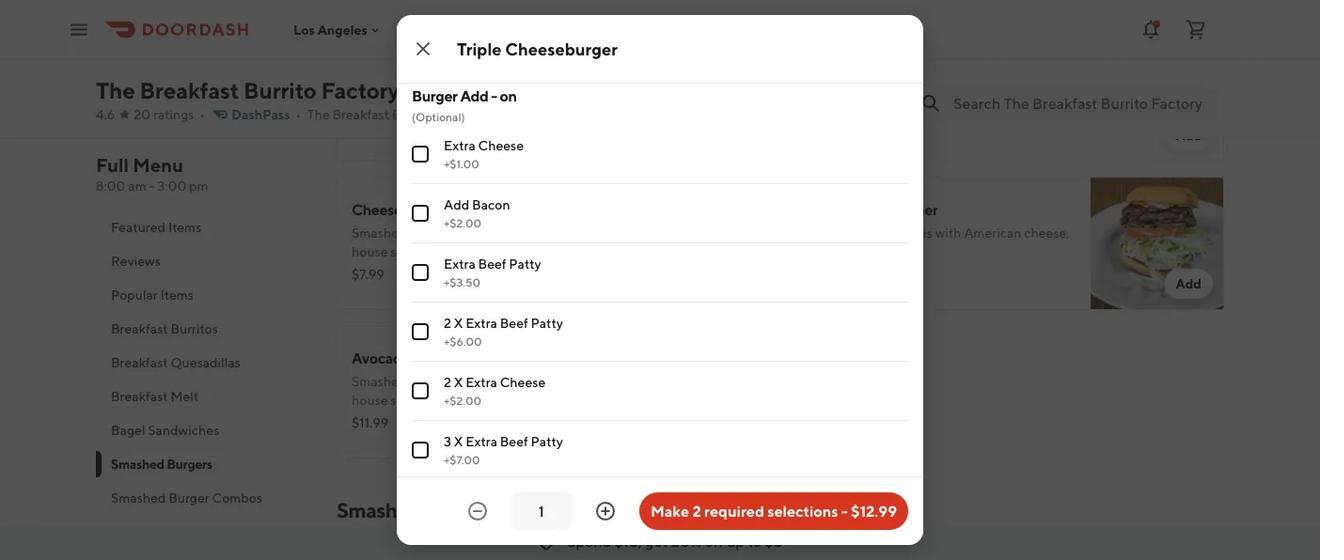 Task type: describe. For each thing, give the bounding box(es) containing it.
cheeseburger inside cheeseburger smashed beef patty with american cheese, house sauce $7.99
[[352, 201, 447, 219]]

burgers
[[167, 457, 212, 472]]

the breakfast burrito factory
[[96, 77, 400, 103]]

smashed inside cheeseburger smashed beef patty with american cheese, house sauce $7.99
[[352, 225, 407, 241]]

burger add - on group
[[412, 86, 909, 561]]

make 2 required selections - $12.99
[[651, 503, 897, 521]]

Current quantity is 1 number field
[[523, 501, 560, 522]]

avocado bacon cheeseburger combo image
[[640, 540, 773, 561]]

bagel
[[111, 423, 145, 438]]

cheese for burger
[[403, 52, 454, 70]]

extra beef patty +$3.50
[[444, 256, 541, 289]]

sides
[[179, 524, 211, 540]]

breakfast up ratings
[[140, 77, 239, 103]]

cheeseburger inside triple cheeseburger smashed beef patties with american cheese, house sauce
[[843, 201, 938, 219]]

cheese, inside 'double cheese burger smashed beef patties with american cheese, house sauce $10.49'
[[573, 77, 619, 92]]

items for featured items
[[168, 220, 202, 235]]

1 horizontal spatial patty
[[892, 86, 923, 102]]

x for 3 x extra beef patty
[[454, 434, 463, 450]]

avocado bacon cheeseburger smashed beef patties with american cheese, house sauce $11.99
[[352, 349, 619, 431]]

american inside triple cheeseburger smashed beef patties with american cheese, house sauce
[[964, 225, 1022, 241]]

patty inside extra beef patty +$3.50
[[509, 256, 541, 272]]

2 add button from the top
[[1165, 269, 1213, 299]]

sauce inside 'avocado bacon cheeseburger smashed beef patties with american cheese, house sauce $11.99'
[[391, 393, 425, 408]]

triple for triple cheeseburger smashed beef patties with american cheese, house sauce
[[803, 201, 840, 219]]

$7.99
[[352, 267, 384, 282]]

smashed inside 'double cheese burger smashed beef patties with american cheese, house sauce $10.49'
[[352, 77, 407, 92]]

$5
[[765, 533, 783, 551]]

with inside 'double cheese burger smashed beef patties with american cheese, house sauce $10.49'
[[484, 77, 510, 92]]

double
[[352, 52, 401, 70]]

spend
[[567, 533, 612, 551]]

cheese, inside cheeseburger smashed beef patty with american cheese, house sauce $7.99
[[563, 225, 609, 241]]

+$6.00
[[444, 335, 482, 348]]

Item Search search field
[[954, 93, 1209, 114]]

sauce inside triple cheeseburger smashed beef patties with american cheese, house sauce
[[842, 244, 877, 260]]

smashed burger combos button
[[96, 482, 314, 515]]

Plain checkbox
[[412, 33, 429, 50]]

bagel sandwiches
[[111, 423, 219, 438]]

cheeseburger smashed beef patty with american cheese, house sauce $7.99
[[352, 201, 609, 282]]

american inside cheeseburger smashed beef patty with american cheese, house sauce $7.99
[[503, 225, 561, 241]]

add inside burger add - on (optional)
[[460, 87, 489, 105]]

bagel sandwiches button
[[96, 414, 314, 448]]

los
[[293, 22, 315, 37]]

house inside triple cheeseburger smashed beef patties with american cheese, house sauce
[[803, 244, 839, 260]]

extra for 2 x extra cheese
[[466, 375, 497, 390]]

0 items, open order cart image
[[1185, 18, 1208, 41]]

add bacon +$2.00
[[444, 197, 510, 229]]

pm
[[189, 178, 208, 194]]

beef inside triple cheeseburger smashed beef patties with american cheese, house sauce
[[861, 225, 889, 241]]

extra cheese +$1.00
[[444, 138, 524, 170]]

dashpass •
[[232, 107, 301, 122]]

triple cheeseburger
[[457, 39, 618, 59]]

burger inside 'double cheese burger smashed beef patties with american cheese, house sauce $10.49'
[[456, 52, 502, 70]]

2 x extra beef patty +$6.00
[[444, 316, 563, 348]]

burrito for the breakfast burrito factory
[[244, 77, 317, 103]]

breakfast down "double"
[[332, 107, 389, 122]]

with inside 'avocado bacon cheeseburger smashed beef patties with american cheese, house sauce $11.99'
[[484, 374, 510, 389]]

20 ratings •
[[134, 107, 205, 122]]

decrease quantity by 1 image
[[466, 500, 489, 523]]

breakfast melt button
[[96, 380, 314, 414]]

american inside 'double cheese burger smashed beef patties with american cheese, house sauce $10.49'
[[513, 77, 570, 92]]

to
[[748, 533, 762, 551]]

$12.99
[[851, 503, 897, 521]]

8:00
[[96, 178, 126, 194]]

selections
[[768, 503, 839, 521]]

cheese for +$1.00
[[478, 138, 524, 153]]

cheese, inside triple cheeseburger smashed beef patties with american cheese, house sauce
[[1024, 225, 1070, 241]]

items for popular items
[[160, 287, 194, 303]]

melt
[[171, 389, 199, 404]]

cheeseburger inside 'avocado bacon cheeseburger smashed beef patties with american cheese, house sauce $11.99'
[[458, 349, 553, 367]]

popular items
[[111, 287, 194, 303]]

triple cheeseburger smashed beef patties with american cheese, house sauce
[[803, 201, 1070, 260]]

house inside 'double cheese burger smashed beef patties with american cheese, house sauce $10.49'
[[352, 95, 388, 111]]

patties for burger
[[440, 77, 481, 92]]

angeles
[[318, 22, 368, 37]]

up
[[727, 533, 745, 551]]

the for the breakfast burrito factory
[[96, 77, 135, 103]]

+$7.00
[[444, 453, 480, 466]]

american inside 'avocado bacon cheeseburger smashed beef patties with american cheese, house sauce $11.99'
[[513, 374, 570, 389]]

3:00
[[157, 178, 187, 194]]

sandwiches
[[148, 423, 219, 438]]

menu
[[133, 154, 183, 176]]

with inside triple cheeseburger smashed beef patties with american cheese, house sauce
[[935, 225, 962, 241]]

featured items
[[111, 220, 202, 235]]

burger add - on (optional)
[[412, 87, 517, 123]]

sauce inside cheeseburger smashed beef patty with american cheese, house sauce $7.99
[[391, 244, 425, 260]]

1 • from the left
[[200, 107, 205, 122]]

add inside the add bacon +$2.00
[[444, 197, 470, 213]]

beef inside 'avocado bacon cheeseburger smashed beef patties with american cheese, house sauce $11.99'
[[409, 374, 438, 389]]

required
[[704, 503, 765, 521]]

3
[[444, 434, 451, 450]]

extra inside extra beef patty +$3.50
[[444, 256, 476, 272]]

patty for 2 x extra beef patty
[[531, 316, 563, 331]]

beef inside 2 x extra beef patty +$6.00
[[500, 316, 528, 331]]

reviews button
[[96, 245, 314, 278]]

the for the breakfast burrito factory •
[[307, 107, 330, 122]]

+$1.00
[[444, 157, 479, 170]]

on
[[500, 87, 517, 105]]

breakfast burritos button
[[96, 312, 314, 346]]

- inside burger add - on (optional)
[[491, 87, 497, 105]]

plain
[[444, 33, 474, 49]]

extras and sides button
[[96, 515, 314, 549]]

burger inside burger add - on (optional)
[[412, 87, 458, 105]]



Task type: vqa. For each thing, say whether or not it's contained in the screenshot.


Task type: locate. For each thing, give the bounding box(es) containing it.
patty inside cheeseburger smashed beef patty with american cheese, house sauce $7.99
[[440, 225, 472, 241]]

0 horizontal spatial -
[[149, 178, 155, 194]]

triple inside triple cheeseburger smashed beef patties with american cheese, house sauce
[[803, 201, 840, 219]]

0 vertical spatial triple
[[457, 39, 502, 59]]

0 horizontal spatial smashed burger combos
[[111, 490, 262, 506]]

american
[[513, 77, 570, 92], [503, 225, 561, 241], [964, 225, 1022, 241], [513, 374, 570, 389]]

$15,
[[615, 533, 642, 551]]

burger down +$7.00
[[424, 498, 487, 523]]

bacon inside the add bacon +$2.00
[[472, 197, 510, 213]]

cheeseburger inside dialog
[[505, 39, 618, 59]]

1 vertical spatial 2
[[444, 375, 451, 390]]

breakfast inside button
[[111, 321, 168, 337]]

1 vertical spatial cheese
[[478, 138, 524, 153]]

full
[[96, 154, 129, 176]]

breakfast up 'bagel'
[[111, 389, 168, 404]]

extra inside 3 x extra beef patty +$7.00
[[466, 434, 498, 450]]

breakfast down popular
[[111, 321, 168, 337]]

beef inside cheeseburger smashed beef patty with american cheese, house sauce $7.99
[[409, 225, 438, 241]]

x
[[454, 316, 463, 331], [454, 375, 463, 390], [454, 434, 463, 450]]

1 horizontal spatial bacon
[[472, 197, 510, 213]]

2 x from the top
[[454, 375, 463, 390]]

triple for triple cheeseburger
[[457, 39, 502, 59]]

bacon down +$6.00
[[413, 349, 455, 367]]

0 vertical spatial -
[[491, 87, 497, 105]]

3 x from the top
[[454, 434, 463, 450]]

sauce
[[993, 86, 1028, 102], [391, 95, 425, 111], [391, 244, 425, 260], [842, 244, 877, 260], [391, 393, 425, 408]]

0 vertical spatial burrito
[[244, 77, 317, 103]]

triple inside dialog
[[457, 39, 502, 59]]

patty
[[509, 256, 541, 272], [531, 316, 563, 331], [531, 434, 563, 450]]

1 vertical spatial x
[[454, 375, 463, 390]]

get
[[645, 533, 668, 551]]

0 vertical spatial add button
[[1165, 120, 1213, 150]]

cheese inside "2 x extra cheese +$2.00"
[[500, 375, 546, 390]]

0 vertical spatial patties
[[440, 77, 481, 92]]

cheese inside 'double cheese burger smashed beef patties with american cheese, house sauce $10.49'
[[403, 52, 454, 70]]

extra for 3 x extra beef patty
[[466, 434, 498, 450]]

• right dashpass
[[296, 107, 301, 122]]

1 horizontal spatial •
[[296, 107, 301, 122]]

smashed burger combos down +$7.00
[[337, 498, 568, 523]]

notification bell image
[[1140, 18, 1162, 41]]

smashed burger combos inside smashed burger combos button
[[111, 490, 262, 506]]

close triple cheeseburger image
[[412, 38, 435, 60]]

bacon
[[472, 197, 510, 213], [413, 349, 455, 367]]

0 horizontal spatial bacon
[[413, 349, 455, 367]]

extras and sides
[[111, 524, 211, 540]]

patties for cheeseburger
[[440, 374, 481, 389]]

reviews
[[111, 253, 161, 269]]

3 x extra beef patty +$7.00
[[444, 434, 563, 466]]

None checkbox
[[412, 146, 429, 163], [412, 205, 429, 222], [412, 264, 429, 281], [412, 146, 429, 163], [412, 205, 429, 222], [412, 264, 429, 281]]

patty inside 3 x extra beef patty +$7.00
[[531, 434, 563, 450]]

1 horizontal spatial burrito
[[392, 107, 434, 122]]

2 down +$6.00
[[444, 375, 451, 390]]

burrito for the breakfast burrito factory •
[[392, 107, 434, 122]]

+$2.00 inside the add bacon +$2.00
[[444, 216, 482, 229]]

2 inside 2 x extra beef patty +$6.00
[[444, 316, 451, 331]]

1 horizontal spatial combos
[[491, 498, 568, 523]]

• right ratings
[[200, 107, 205, 122]]

1 vertical spatial triple
[[803, 201, 840, 219]]

breakfast up breakfast melt
[[111, 355, 168, 371]]

1 horizontal spatial factory
[[436, 107, 481, 122]]

2 inside button
[[693, 503, 701, 521]]

0 vertical spatial bacon
[[472, 197, 510, 213]]

smashed inside smashed burger combos button
[[111, 490, 166, 506]]

2 horizontal spatial -
[[842, 503, 848, 521]]

beef inside 3 x extra beef patty +$7.00
[[500, 434, 528, 450]]

- left $12.99
[[842, 503, 848, 521]]

cheese
[[403, 52, 454, 70], [478, 138, 524, 153], [500, 375, 546, 390]]

1 +$2.00 from the top
[[444, 216, 482, 229]]

1 vertical spatial patty
[[531, 316, 563, 331]]

burrito
[[244, 77, 317, 103], [392, 107, 434, 122]]

1 vertical spatial the
[[307, 107, 330, 122]]

1 vertical spatial -
[[149, 178, 155, 194]]

0 horizontal spatial combos
[[212, 490, 262, 506]]

2 right "make"
[[693, 503, 701, 521]]

combos inside button
[[212, 490, 262, 506]]

breakfast melt
[[111, 389, 199, 404]]

patties inside 'double cheese burger smashed beef patties with american cheese, house sauce $10.49'
[[440, 77, 481, 92]]

featured
[[111, 220, 166, 235]]

house inside cheeseburger smashed beef patty with american cheese, house sauce $7.99
[[352, 244, 388, 260]]

0 vertical spatial the
[[96, 77, 135, 103]]

combos up extras and sides 'button' at the left of the page
[[212, 490, 262, 506]]

full menu 8:00 am - 3:00 pm
[[96, 154, 208, 194]]

20%
[[671, 533, 702, 551]]

0 horizontal spatial factory
[[321, 77, 400, 103]]

patty inside 2 x extra beef patty +$6.00
[[531, 316, 563, 331]]

burritos
[[171, 321, 218, 337]]

1 vertical spatial bacon
[[413, 349, 455, 367]]

patty down extra beef patty +$3.50
[[531, 316, 563, 331]]

quesadillas
[[171, 355, 241, 371]]

popular
[[111, 287, 158, 303]]

2 vertical spatial x
[[454, 434, 463, 450]]

1 horizontal spatial -
[[491, 87, 497, 105]]

1 vertical spatial add button
[[1165, 269, 1213, 299]]

1 vertical spatial patties
[[892, 225, 933, 241]]

burrito up dashpass •
[[244, 77, 317, 103]]

2 vertical spatial cheese
[[500, 375, 546, 390]]

cheese,
[[573, 77, 619, 92], [563, 225, 609, 241], [1024, 225, 1070, 241], [573, 374, 619, 389]]

extra up +$7.00
[[466, 434, 498, 450]]

extra up +$6.00
[[466, 316, 497, 331]]

- for full
[[149, 178, 155, 194]]

smashed burger combos down 'burgers'
[[111, 490, 262, 506]]

cheese down plain option
[[403, 52, 454, 70]]

1 vertical spatial burrito
[[392, 107, 434, 122]]

1 horizontal spatial smashed burger combos
[[337, 498, 568, 523]]

0 horizontal spatial •
[[200, 107, 205, 122]]

0 vertical spatial +$2.00
[[444, 216, 482, 229]]

featured items button
[[96, 211, 314, 245]]

burger down plain
[[456, 52, 502, 70]]

breakfast quesadillas button
[[96, 346, 314, 380]]

bacon for +$2.00
[[472, 197, 510, 213]]

bacon for cheeseburger
[[413, 349, 455, 367]]

ratings
[[153, 107, 194, 122]]

cheese, inside 'avocado bacon cheeseburger smashed beef patties with american cheese, house sauce $11.99'
[[573, 374, 619, 389]]

1 horizontal spatial the
[[307, 107, 330, 122]]

breakfast for burritos
[[111, 321, 168, 337]]

2 for 2 x extra beef patty
[[444, 316, 451, 331]]

0 vertical spatial x
[[454, 316, 463, 331]]

the up '4.6'
[[96, 77, 135, 103]]

los angeles button
[[293, 22, 383, 37]]

x up +$6.00
[[454, 316, 463, 331]]

spend $15, get 20% off up to $5
[[567, 533, 783, 551]]

triple cheeseburger dialog
[[397, 0, 924, 561]]

2 vertical spatial -
[[842, 503, 848, 521]]

beef inside extra beef patty +$3.50
[[478, 256, 507, 272]]

combos right decrease quantity by 1 image
[[491, 498, 568, 523]]

1 vertical spatial patty
[[440, 225, 472, 241]]

+$2.00
[[444, 216, 482, 229], [444, 394, 482, 407]]

0 vertical spatial factory
[[321, 77, 400, 103]]

2 • from the left
[[296, 107, 301, 122]]

with inside cheeseburger smashed beef patty with american cheese, house sauce $7.99
[[474, 225, 500, 241]]

increase quantity by 1 image
[[594, 500, 617, 523]]

smashed inside triple cheeseburger smashed beef patties with american cheese, house sauce
[[803, 225, 858, 241]]

extras
[[111, 524, 148, 540]]

extra down +$6.00
[[466, 375, 497, 390]]

bacon down +$1.00
[[472, 197, 510, 213]]

the right dashpass •
[[307, 107, 330, 122]]

- inside button
[[842, 503, 848, 521]]

double cheese burger smashed beef patties with american cheese, house sauce $10.49
[[352, 52, 619, 134]]

plain group
[[412, 0, 909, 63]]

1 add button from the top
[[1165, 120, 1213, 150]]

los angeles
[[293, 22, 368, 37]]

extra for 2 x extra beef patty
[[466, 316, 497, 331]]

avocado
[[352, 349, 410, 367]]

make 2 required selections - $12.99 button
[[639, 493, 909, 530]]

the breakfast burrito factory •
[[307, 107, 494, 122]]

house inside 'avocado bacon cheeseburger smashed beef patties with american cheese, house sauce $11.99'
[[352, 393, 388, 408]]

and
[[151, 524, 176, 540]]

• up extra cheese +$1.00
[[489, 107, 494, 122]]

$10.49
[[352, 118, 393, 134]]

am
[[128, 178, 146, 194]]

dashpass
[[232, 107, 290, 122]]

4.6
[[96, 107, 115, 122]]

with
[[484, 77, 510, 92], [926, 86, 952, 102], [474, 225, 500, 241], [935, 225, 962, 241], [484, 374, 510, 389]]

cheese up +$1.00
[[478, 138, 524, 153]]

+$2.00 up extra beef patty +$3.50
[[444, 216, 482, 229]]

factory for the breakfast burrito factory
[[321, 77, 400, 103]]

house
[[954, 86, 991, 102], [352, 95, 388, 111], [352, 244, 388, 260], [803, 244, 839, 260], [352, 393, 388, 408]]

patties
[[440, 77, 481, 92], [892, 225, 933, 241], [440, 374, 481, 389]]

items up "breakfast burritos"
[[160, 287, 194, 303]]

2 x extra cheese +$2.00
[[444, 375, 546, 407]]

cheeseburger
[[505, 39, 618, 59], [352, 201, 447, 219], [843, 201, 938, 219], [458, 349, 553, 367]]

2 +$2.00 from the top
[[444, 394, 482, 407]]

sauce inside 'double cheese burger smashed beef patties with american cheese, house sauce $10.49'
[[391, 95, 425, 111]]

1 horizontal spatial triple
[[803, 201, 840, 219]]

0 horizontal spatial patty
[[440, 225, 472, 241]]

- inside full menu 8:00 am - 3:00 pm
[[149, 178, 155, 194]]

burger inside button
[[169, 490, 209, 506]]

cheeseburger image
[[640, 177, 773, 310]]

extra inside extra cheese +$1.00
[[444, 138, 476, 153]]

off
[[705, 533, 724, 551]]

0 vertical spatial patty
[[509, 256, 541, 272]]

0 vertical spatial patty
[[892, 86, 923, 102]]

0 horizontal spatial the
[[96, 77, 135, 103]]

+$3.50
[[444, 276, 481, 289]]

x down +$6.00
[[454, 375, 463, 390]]

cheese inside extra cheese +$1.00
[[478, 138, 524, 153]]

2 vertical spatial patty
[[531, 434, 563, 450]]

burger
[[456, 52, 502, 70], [412, 87, 458, 105], [169, 490, 209, 506], [424, 498, 487, 523]]

x for 2 x extra beef patty
[[454, 316, 463, 331]]

double cheese burger image
[[640, 28, 773, 162]]

$11.99
[[352, 415, 389, 431]]

20
[[134, 107, 151, 122]]

2 vertical spatial patties
[[440, 374, 481, 389]]

- left on
[[491, 87, 497, 105]]

- for make
[[842, 503, 848, 521]]

cheese down 2 x extra beef patty +$6.00
[[500, 375, 546, 390]]

smashed beef patty with house sauce
[[803, 86, 1028, 102]]

burrito down "double"
[[392, 107, 434, 122]]

factory for the breakfast burrito factory •
[[436, 107, 481, 122]]

+$2.00 inside "2 x extra cheese +$2.00"
[[444, 394, 482, 407]]

1 vertical spatial items
[[160, 287, 194, 303]]

2 horizontal spatial •
[[489, 107, 494, 122]]

factory up extra cheese +$1.00
[[436, 107, 481, 122]]

smashed
[[352, 77, 407, 92], [803, 86, 858, 102], [352, 225, 407, 241], [803, 225, 858, 241], [352, 374, 407, 389], [111, 457, 164, 472], [111, 490, 166, 506], [337, 498, 421, 523]]

burger down 'burgers'
[[169, 490, 209, 506]]

breakfast for quesadillas
[[111, 355, 168, 371]]

patties inside 'avocado bacon cheeseburger smashed beef patties with american cheese, house sauce $11.99'
[[440, 374, 481, 389]]

x right 3
[[454, 434, 463, 450]]

extra
[[444, 138, 476, 153], [444, 256, 476, 272], [466, 316, 497, 331], [466, 375, 497, 390], [466, 434, 498, 450]]

3 • from the left
[[489, 107, 494, 122]]

(optional)
[[412, 110, 465, 123]]

-
[[491, 87, 497, 105], [149, 178, 155, 194], [842, 503, 848, 521]]

x inside 2 x extra beef patty +$6.00
[[454, 316, 463, 331]]

•
[[200, 107, 205, 122], [296, 107, 301, 122], [489, 107, 494, 122]]

burger up (optional)
[[412, 87, 458, 105]]

avocado bacon cheeseburger image
[[640, 325, 773, 459]]

items up reviews button
[[168, 220, 202, 235]]

2 vertical spatial 2
[[693, 503, 701, 521]]

smashed burgers
[[111, 457, 212, 472]]

breakfast quesadillas
[[111, 355, 241, 371]]

extra inside "2 x extra cheese +$2.00"
[[466, 375, 497, 390]]

triple cheeseburger image
[[1091, 177, 1225, 310]]

extra up +$3.50
[[444, 256, 476, 272]]

smashed burger combos
[[111, 490, 262, 506], [337, 498, 568, 523]]

items
[[168, 220, 202, 235], [160, 287, 194, 303]]

popular items button
[[96, 278, 314, 312]]

1 x from the top
[[454, 316, 463, 331]]

1 vertical spatial +$2.00
[[444, 394, 482, 407]]

smashed inside 'avocado bacon cheeseburger smashed beef patties with american cheese, house sauce $11.99'
[[352, 374, 407, 389]]

2
[[444, 316, 451, 331], [444, 375, 451, 390], [693, 503, 701, 521]]

0 horizontal spatial triple
[[457, 39, 502, 59]]

extra inside 2 x extra beef patty +$6.00
[[466, 316, 497, 331]]

patties inside triple cheeseburger smashed beef patties with american cheese, house sauce
[[892, 225, 933, 241]]

extra up +$1.00
[[444, 138, 476, 153]]

breakfast for melt
[[111, 389, 168, 404]]

patty
[[892, 86, 923, 102], [440, 225, 472, 241]]

x inside 3 x extra beef patty +$7.00
[[454, 434, 463, 450]]

None checkbox
[[412, 324, 429, 340], [412, 383, 429, 400], [412, 442, 429, 459], [412, 324, 429, 340], [412, 383, 429, 400], [412, 442, 429, 459]]

patty up current quantity is 1 number field
[[531, 434, 563, 450]]

breakfast burritos
[[111, 321, 218, 337]]

beef
[[409, 77, 438, 92], [861, 86, 889, 102], [409, 225, 438, 241], [861, 225, 889, 241], [478, 256, 507, 272], [500, 316, 528, 331], [409, 374, 438, 389], [500, 434, 528, 450]]

x for 2 x extra cheese
[[454, 375, 463, 390]]

patty for 3 x extra beef patty
[[531, 434, 563, 450]]

beef inside 'double cheese burger smashed beef patties with american cheese, house sauce $10.49'
[[409, 77, 438, 92]]

- right am
[[149, 178, 155, 194]]

combos
[[212, 490, 262, 506], [491, 498, 568, 523]]

bacon inside 'avocado bacon cheeseburger smashed beef patties with american cheese, house sauce $11.99'
[[413, 349, 455, 367]]

1 vertical spatial factory
[[436, 107, 481, 122]]

0 vertical spatial 2
[[444, 316, 451, 331]]

+$2.00 up 3
[[444, 394, 482, 407]]

x inside "2 x extra cheese +$2.00"
[[454, 375, 463, 390]]

factory down "double"
[[321, 77, 400, 103]]

open menu image
[[68, 18, 90, 41]]

the
[[96, 77, 135, 103], [307, 107, 330, 122]]

triple
[[457, 39, 502, 59], [803, 201, 840, 219]]

make
[[651, 503, 690, 521]]

patty down the add bacon +$2.00
[[509, 256, 541, 272]]

2 inside "2 x extra cheese +$2.00"
[[444, 375, 451, 390]]

0 vertical spatial cheese
[[403, 52, 454, 70]]

0 horizontal spatial burrito
[[244, 77, 317, 103]]

2 for 2 x extra cheese
[[444, 375, 451, 390]]

0 vertical spatial items
[[168, 220, 202, 235]]

2 up +$6.00
[[444, 316, 451, 331]]



